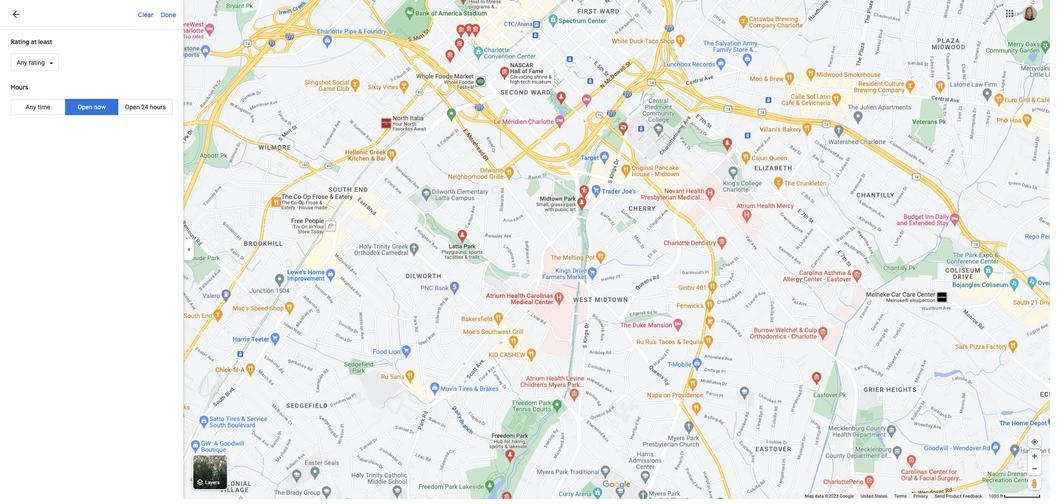 Task type: vqa. For each thing, say whether or not it's contained in the screenshot.
prices on the left of the page
no



Task type: locate. For each thing, give the bounding box(es) containing it.
any for any rating
[[17, 59, 27, 66]]

terms
[[895, 494, 907, 499]]

done button
[[161, 0, 184, 29]]

show street view coverage image
[[1029, 477, 1042, 490]]

any left rating
[[17, 59, 27, 66]]

open 24 hours
[[125, 104, 166, 111]]

©2023
[[825, 494, 839, 499]]

2 open from the left
[[125, 104, 140, 111]]

1 vertical spatial any
[[26, 104, 36, 111]]

united
[[861, 494, 874, 499]]

any inside hours group
[[26, 104, 36, 111]]

at
[[31, 38, 37, 46]]

open left now
[[78, 104, 92, 111]]

send
[[935, 494, 945, 499]]

open
[[78, 104, 92, 111], [125, 104, 140, 111]]

0 horizontal spatial open
[[78, 104, 92, 111]]

any inside popup button
[[17, 59, 27, 66]]

1 horizontal spatial open
[[125, 104, 140, 111]]

1 open from the left
[[78, 104, 92, 111]]

0 vertical spatial any
[[17, 59, 27, 66]]

rating
[[29, 59, 45, 66]]

clear button
[[138, 0, 161, 29]]

footer containing map data ©2023 google
[[805, 493, 989, 499]]

any left time on the top left
[[26, 104, 36, 111]]

open left 24 on the left top of the page
[[125, 104, 140, 111]]

any rating
[[17, 59, 45, 66]]

terms button
[[895, 493, 907, 499]]

data
[[815, 494, 824, 499]]

any rating button
[[11, 54, 59, 71]]

done
[[161, 11, 176, 19]]

any
[[17, 59, 27, 66], [26, 104, 36, 111]]

states
[[875, 494, 888, 499]]

main content
[[0, 0, 184, 499]]

option group
[[11, 99, 173, 115]]

1000 ft button
[[989, 494, 1041, 499]]

footer
[[805, 493, 989, 499]]

rating group
[[0, 31, 184, 77]]

open for open 24 hours
[[125, 104, 140, 111]]

option group containing any time
[[11, 99, 173, 115]]



Task type: describe. For each thing, give the bounding box(es) containing it.
hours
[[150, 104, 166, 111]]

open now
[[78, 104, 106, 111]]

ft
[[1001, 494, 1004, 499]]

rating at least
[[11, 38, 52, 46]]

zoom in image
[[1032, 453, 1039, 460]]

privacy
[[914, 494, 929, 499]]

product
[[946, 494, 962, 499]]

now
[[94, 104, 106, 111]]

layers
[[205, 480, 220, 486]]

united states
[[861, 494, 888, 499]]

clear
[[138, 11, 154, 19]]

feedback
[[963, 494, 983, 499]]

send product feedback
[[935, 494, 983, 499]]

time
[[38, 104, 50, 111]]

back image
[[11, 9, 22, 20]]

united states button
[[861, 493, 888, 499]]

24
[[141, 104, 148, 111]]

send product feedback button
[[935, 493, 983, 499]]

main content containing clear
[[0, 0, 184, 499]]

hours
[[11, 83, 28, 91]]

map
[[805, 494, 814, 499]]

1000
[[989, 494, 1000, 499]]

1000 ft
[[989, 494, 1004, 499]]

collapse side panel image
[[184, 245, 194, 255]]

google
[[840, 494, 854, 499]]

footer inside google maps element
[[805, 493, 989, 499]]

option group inside hours group
[[11, 99, 173, 115]]

hours group
[[0, 77, 184, 121]]

open for open now
[[78, 104, 92, 111]]

least
[[38, 38, 52, 46]]

privacy button
[[914, 493, 929, 499]]

any time
[[26, 104, 50, 111]]

google account: katherine seehafer  
(katherine.seehafer@adept.ai) image
[[1023, 6, 1038, 21]]

rating
[[11, 38, 29, 46]]

google maps element
[[0, 0, 1051, 499]]

show your location image
[[1031, 438, 1039, 446]]

any for any time
[[26, 104, 36, 111]]

map data ©2023 google
[[805, 494, 854, 499]]

zoom out image
[[1032, 466, 1039, 472]]



